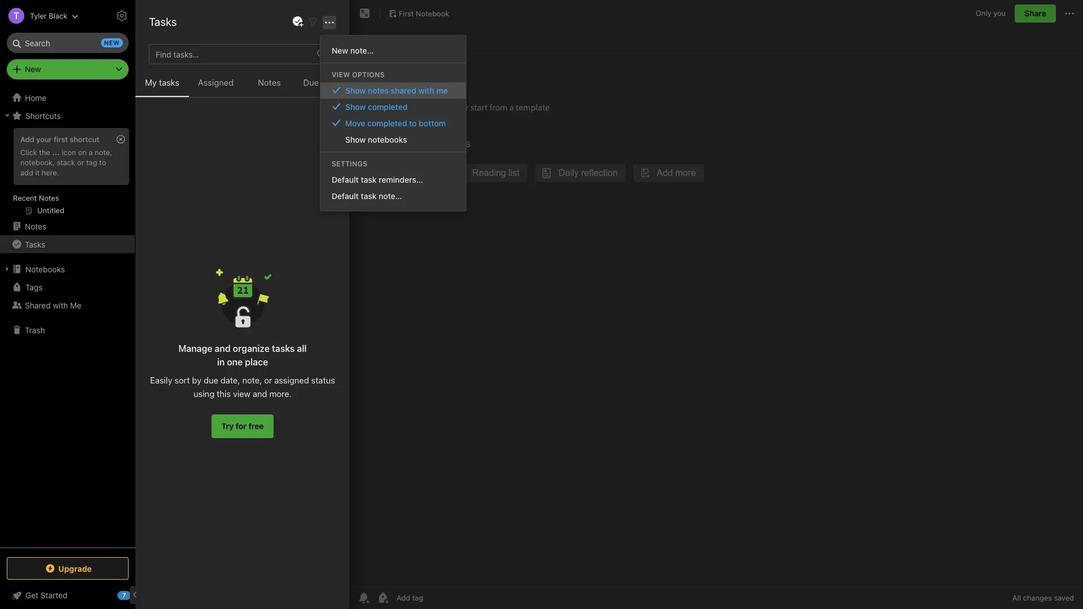 Task type: locate. For each thing, give the bounding box(es) containing it.
try for free button
[[212, 415, 273, 439]]

1 horizontal spatial note,
[[242, 375, 262, 385]]

Search text field
[[15, 33, 121, 53]]

shared with me
[[25, 301, 81, 310]]

notebooks
[[25, 264, 65, 274]]

to left bottom
[[409, 118, 417, 128]]

1 vertical spatial tasks
[[25, 240, 45, 249]]

view options
[[332, 70, 385, 79]]

1 vertical spatial with
[[53, 301, 68, 310]]

default
[[332, 175, 359, 184], [332, 191, 359, 201]]

3 show from the top
[[345, 135, 366, 144]]

0 vertical spatial with
[[419, 86, 434, 95]]

1 completed from the top
[[368, 102, 408, 111]]

default task reminders…
[[332, 175, 423, 184]]

show notebooks
[[345, 135, 407, 144]]

completed up notebooks
[[368, 118, 407, 128]]

note window element
[[350, 0, 1084, 610]]

note, right the a
[[95, 148, 112, 157]]

2 completed from the top
[[368, 118, 407, 128]]

only you
[[976, 9, 1006, 18]]

tasks left all
[[272, 344, 295, 354]]

notes link
[[0, 217, 135, 235]]

1 vertical spatial new
[[25, 64, 41, 74]]

tasks
[[149, 15, 177, 28], [25, 240, 45, 249]]

note… down "last" at the left
[[351, 45, 374, 55]]

task for reminders…
[[361, 175, 377, 184]]

1 vertical spatial show
[[345, 102, 366, 111]]

1 note
[[149, 35, 171, 45]]

add
[[20, 168, 33, 177]]

show notes shared with me menu item
[[321, 82, 466, 98]]

0 horizontal spatial on
[[78, 148, 87, 157]]

1 horizontal spatial and
[[253, 389, 267, 399]]

31,
[[429, 35, 439, 44]]

task
[[361, 175, 377, 184], [361, 191, 377, 201]]

default task reminders… link
[[321, 171, 466, 188]]

0 horizontal spatial note,
[[95, 148, 112, 157]]

More actions and view options field
[[320, 15, 336, 29]]

upgrade
[[58, 564, 92, 574]]

oct
[[413, 35, 427, 44]]

1 show from the top
[[345, 86, 366, 95]]

new inside popup button
[[25, 64, 41, 74]]

0 vertical spatial show
[[345, 86, 366, 95]]

0 vertical spatial new
[[332, 45, 348, 55]]

options
[[352, 70, 385, 79]]

home
[[25, 93, 46, 102]]

tasks button
[[0, 235, 135, 253]]

note, up view on the left bottom
[[242, 375, 262, 385]]

move
[[345, 118, 365, 128]]

tasks down untitled
[[159, 77, 179, 87]]

1 vertical spatial on
[[78, 148, 87, 157]]

recent notes
[[13, 194, 59, 203]]

1 horizontal spatial on
[[402, 35, 411, 44]]

0 vertical spatial on
[[402, 35, 411, 44]]

note… down default task reminders… link
[[379, 191, 402, 201]]

1 default from the top
[[332, 175, 359, 184]]

task up default task note…
[[361, 175, 377, 184]]

2 show from the top
[[345, 102, 366, 111]]

2 task from the top
[[361, 191, 377, 201]]

Account field
[[0, 5, 79, 27]]

one
[[227, 357, 243, 367]]

0 vertical spatial or
[[77, 158, 84, 167]]

tree
[[0, 89, 135, 547]]

note…
[[351, 45, 374, 55], [379, 191, 402, 201]]

try
[[221, 422, 234, 431]]

note,
[[95, 148, 112, 157], [242, 375, 262, 385]]

sort
[[175, 375, 190, 385]]

to right tag
[[99, 158, 106, 167]]

saved
[[1054, 594, 1075, 603]]

dropdown list menu
[[321, 82, 466, 148], [321, 171, 466, 204]]

last
[[360, 35, 375, 44]]

dropdown list menu containing show notes shared with me
[[321, 82, 466, 148]]

default for default task note…
[[332, 191, 359, 201]]

manage
[[179, 344, 213, 354]]

icon
[[62, 148, 76, 157]]

1 vertical spatial note,
[[242, 375, 262, 385]]

due dates button
[[296, 76, 350, 97]]

0 vertical spatial completed
[[368, 102, 408, 111]]

Filter tasks field
[[306, 15, 320, 29]]

0 horizontal spatial tasks
[[25, 240, 45, 249]]

new
[[332, 45, 348, 55], [25, 64, 41, 74]]

show down 'move'
[[345, 135, 366, 144]]

group containing add your first shortcut
[[0, 125, 135, 222]]

tasks up note
[[149, 15, 177, 28]]

1 vertical spatial completed
[[368, 118, 407, 128]]

place
[[245, 357, 268, 367]]

using
[[194, 389, 215, 399]]

new up the home at top
[[25, 64, 41, 74]]

share button
[[1015, 5, 1056, 23]]

manage and organize tasks all in one place
[[179, 344, 307, 367]]

0 vertical spatial dropdown list menu
[[321, 82, 466, 148]]

0 horizontal spatial note…
[[351, 45, 374, 55]]

1 vertical spatial task
[[361, 191, 377, 201]]

shared
[[25, 301, 51, 310]]

1 horizontal spatial or
[[264, 375, 272, 385]]

completed down the show notes shared with me menu item
[[368, 102, 408, 111]]

0 vertical spatial note…
[[351, 45, 374, 55]]

notes left due
[[258, 77, 281, 87]]

notes
[[368, 86, 389, 95]]

shortcut
[[70, 135, 99, 144]]

0 horizontal spatial tasks
[[159, 77, 179, 87]]

0 horizontal spatial to
[[99, 158, 106, 167]]

new search field
[[15, 33, 123, 53]]

untitled
[[150, 65, 180, 74]]

1 vertical spatial and
[[253, 389, 267, 399]]

1 vertical spatial or
[[264, 375, 272, 385]]

1 horizontal spatial new
[[332, 45, 348, 55]]

show
[[345, 86, 366, 95], [345, 102, 366, 111], [345, 135, 366, 144]]

new up view
[[332, 45, 348, 55]]

your
[[36, 135, 52, 144]]

settings
[[332, 159, 368, 168]]

1 horizontal spatial tasks
[[272, 344, 295, 354]]

1 vertical spatial tasks
[[272, 344, 295, 354]]

due dates
[[303, 77, 343, 87]]

first notebook button
[[385, 6, 453, 21]]

assigned
[[275, 375, 309, 385]]

1 task from the top
[[361, 175, 377, 184]]

1 vertical spatial note…
[[379, 191, 402, 201]]

click
[[20, 148, 37, 157]]

0 horizontal spatial and
[[215, 344, 231, 354]]

task for note…
[[361, 191, 377, 201]]

me
[[437, 86, 448, 95]]

0 vertical spatial and
[[215, 344, 231, 354]]

or inside 'easily sort by due date, note, or assigned status using this view and more.'
[[264, 375, 272, 385]]

tasks up notebooks
[[25, 240, 45, 249]]

free
[[249, 422, 264, 431]]

1 vertical spatial dropdown list menu
[[321, 171, 466, 204]]

note, inside icon on a note, notebook, stack or tag to add it here.
[[95, 148, 112, 157]]

0 vertical spatial note,
[[95, 148, 112, 157]]

and up in
[[215, 344, 231, 354]]

add your first shortcut
[[20, 135, 99, 144]]

completed
[[368, 102, 408, 111], [368, 118, 407, 128]]

default for default task reminders…
[[332, 175, 359, 184]]

to inside icon on a note, notebook, stack or tag to add it here.
[[99, 158, 106, 167]]

0 vertical spatial task
[[361, 175, 377, 184]]

0 horizontal spatial new
[[25, 64, 41, 74]]

organize
[[233, 344, 270, 354]]

notes down "recent notes"
[[25, 222, 46, 231]]

0 horizontal spatial or
[[77, 158, 84, 167]]

show for show completed
[[345, 102, 366, 111]]

task inside default task reminders… link
[[361, 175, 377, 184]]

1 horizontal spatial with
[[419, 86, 434, 95]]

1 vertical spatial to
[[99, 158, 106, 167]]

or up more.
[[264, 375, 272, 385]]

a
[[89, 148, 93, 157]]

0 horizontal spatial with
[[53, 301, 68, 310]]

0 vertical spatial tasks
[[149, 15, 177, 28]]

trash link
[[0, 321, 135, 339]]

0 vertical spatial tasks
[[159, 77, 179, 87]]

group
[[0, 125, 135, 222]]

or left tag
[[77, 158, 84, 167]]

1 horizontal spatial tasks
[[149, 15, 177, 28]]

show up 'move'
[[345, 102, 366, 111]]

easily sort by due date, note, or assigned status using this view and more.
[[150, 375, 335, 399]]

1 dropdown list menu from the top
[[321, 82, 466, 148]]

notebooks link
[[0, 260, 135, 278]]

notebooks
[[368, 135, 407, 144]]

2 vertical spatial show
[[345, 135, 366, 144]]

by
[[192, 375, 202, 385]]

and right view on the left bottom
[[253, 389, 267, 399]]

my tasks button
[[135, 76, 189, 97]]

on left oct on the left
[[402, 35, 411, 44]]

this
[[217, 389, 231, 399]]

1 vertical spatial default
[[332, 191, 359, 201]]

2 default from the top
[[332, 191, 359, 201]]

1 horizontal spatial note…
[[379, 191, 402, 201]]

tasks
[[159, 77, 179, 87], [272, 344, 295, 354]]

new note… link
[[321, 42, 466, 58]]

or inside icon on a note, notebook, stack or tag to add it here.
[[77, 158, 84, 167]]

group inside tree
[[0, 125, 135, 222]]

home link
[[0, 89, 135, 107]]

0 vertical spatial default
[[332, 175, 359, 184]]

shared
[[391, 86, 417, 95]]

notes up note
[[160, 11, 191, 24]]

task inside default task note… link
[[361, 191, 377, 201]]

date,
[[221, 375, 240, 385]]

notes
[[160, 11, 191, 24], [258, 77, 281, 87], [39, 194, 59, 203], [25, 222, 46, 231]]

1 horizontal spatial to
[[409, 118, 417, 128]]

task down default task reminders…
[[361, 191, 377, 201]]

show down "view options"
[[345, 86, 366, 95]]

show inside menu item
[[345, 86, 366, 95]]

on left the a
[[78, 148, 87, 157]]

filter tasks image
[[306, 16, 320, 29]]

2 dropdown list menu from the top
[[321, 171, 466, 204]]



Task type: describe. For each thing, give the bounding box(es) containing it.
2023
[[441, 35, 461, 44]]

move completed to bottom
[[345, 118, 446, 128]]

more.
[[270, 389, 292, 399]]

untitled button
[[135, 54, 350, 122]]

it
[[35, 168, 40, 177]]

note
[[155, 35, 171, 45]]

or for tag
[[77, 158, 84, 167]]

first
[[399, 9, 414, 18]]

get started
[[25, 591, 68, 600]]

tree containing home
[[0, 89, 135, 547]]

all
[[297, 344, 307, 354]]

add tag image
[[376, 591, 390, 605]]

show completed link
[[321, 98, 466, 115]]

notes inside button
[[258, 77, 281, 87]]

settings image
[[115, 9, 129, 23]]

due
[[204, 375, 218, 385]]

all changes saved
[[1013, 594, 1075, 603]]

trash
[[25, 325, 45, 335]]

and inside 'easily sort by due date, note, or assigned status using this view and more.'
[[253, 389, 267, 399]]

...
[[52, 148, 60, 157]]

tyler black
[[30, 11, 67, 20]]

Note Editor text field
[[350, 54, 1084, 586]]

default task note… link
[[321, 188, 466, 204]]

new button
[[7, 59, 129, 80]]

my
[[145, 77, 157, 87]]

you
[[994, 9, 1006, 18]]

click the ...
[[20, 148, 60, 157]]

new for new
[[25, 64, 41, 74]]

or for assigned
[[264, 375, 272, 385]]

Find tasks… text field
[[151, 45, 310, 63]]

icon on a note, notebook, stack or tag to add it here.
[[20, 148, 112, 177]]

the
[[39, 148, 50, 157]]

last edited on oct 31, 2023
[[360, 35, 461, 44]]

edited
[[377, 35, 400, 44]]

reminders…
[[379, 175, 423, 184]]

and inside the manage and organize tasks all in one place
[[215, 344, 231, 354]]

tasks inside button
[[25, 240, 45, 249]]

shared with me link
[[0, 296, 135, 314]]

0 vertical spatial to
[[409, 118, 417, 128]]

add
[[20, 135, 34, 144]]

dates
[[321, 77, 343, 87]]

assigned
[[198, 77, 234, 87]]

show completed
[[345, 102, 408, 111]]

tags button
[[0, 278, 135, 296]]

due
[[303, 77, 319, 87]]

dropdown list menu containing default task reminders…
[[321, 171, 466, 204]]

shortcuts button
[[0, 107, 135, 125]]

shortcuts
[[25, 111, 61, 120]]

completed for show
[[368, 102, 408, 111]]

notebook,
[[20, 158, 55, 167]]

Help and Learning task checklist field
[[0, 587, 135, 605]]

try for free
[[221, 422, 264, 431]]

expand note image
[[358, 7, 372, 20]]

only
[[976, 9, 992, 18]]

more actions and view options image
[[323, 16, 336, 29]]

note, inside 'easily sort by due date, note, or assigned status using this view and more.'
[[242, 375, 262, 385]]

first
[[54, 135, 68, 144]]

completed for move
[[368, 118, 407, 128]]

click to collapse image
[[131, 589, 140, 602]]

new task image
[[291, 15, 305, 29]]

show for show notes shared with me
[[345, 86, 366, 95]]

tag
[[86, 158, 97, 167]]

7
[[122, 592, 126, 599]]

for
[[236, 422, 247, 431]]

tasks inside button
[[159, 77, 179, 87]]

show notes shared with me link
[[321, 82, 466, 98]]

upgrade button
[[7, 558, 129, 580]]

get
[[25, 591, 38, 600]]

notebook
[[416, 9, 449, 18]]

black
[[49, 11, 67, 20]]

add a reminder image
[[357, 591, 371, 605]]

assigned button
[[189, 76, 243, 97]]

bottom
[[419, 118, 446, 128]]

new
[[104, 39, 120, 46]]

show notebooks link
[[321, 131, 466, 148]]

all
[[1013, 594, 1022, 603]]

easily
[[150, 375, 172, 385]]

expand notebooks image
[[3, 265, 12, 274]]

on inside icon on a note, notebook, stack or tag to add it here.
[[78, 148, 87, 157]]

notes right recent at the left top
[[39, 194, 59, 203]]

started
[[41, 591, 68, 600]]

view
[[332, 70, 350, 79]]

show for show notebooks
[[345, 135, 366, 144]]

notes button
[[243, 76, 296, 97]]

default task note…
[[332, 191, 402, 201]]

on inside note window element
[[402, 35, 411, 44]]

tyler
[[30, 11, 47, 20]]

tasks inside the manage and organize tasks all in one place
[[272, 344, 295, 354]]

in
[[217, 357, 225, 367]]

changes
[[1024, 594, 1052, 603]]

with inside menu item
[[419, 86, 434, 95]]

with inside tree
[[53, 301, 68, 310]]

show notes shared with me
[[345, 86, 448, 95]]

recent
[[13, 194, 37, 203]]

share
[[1025, 8, 1047, 18]]

new for new note…
[[332, 45, 348, 55]]

tags
[[25, 282, 43, 292]]

move completed to bottom link
[[321, 115, 466, 131]]



Task type: vqa. For each thing, say whether or not it's contained in the screenshot.
MORE ACTIONS "field" at right
no



